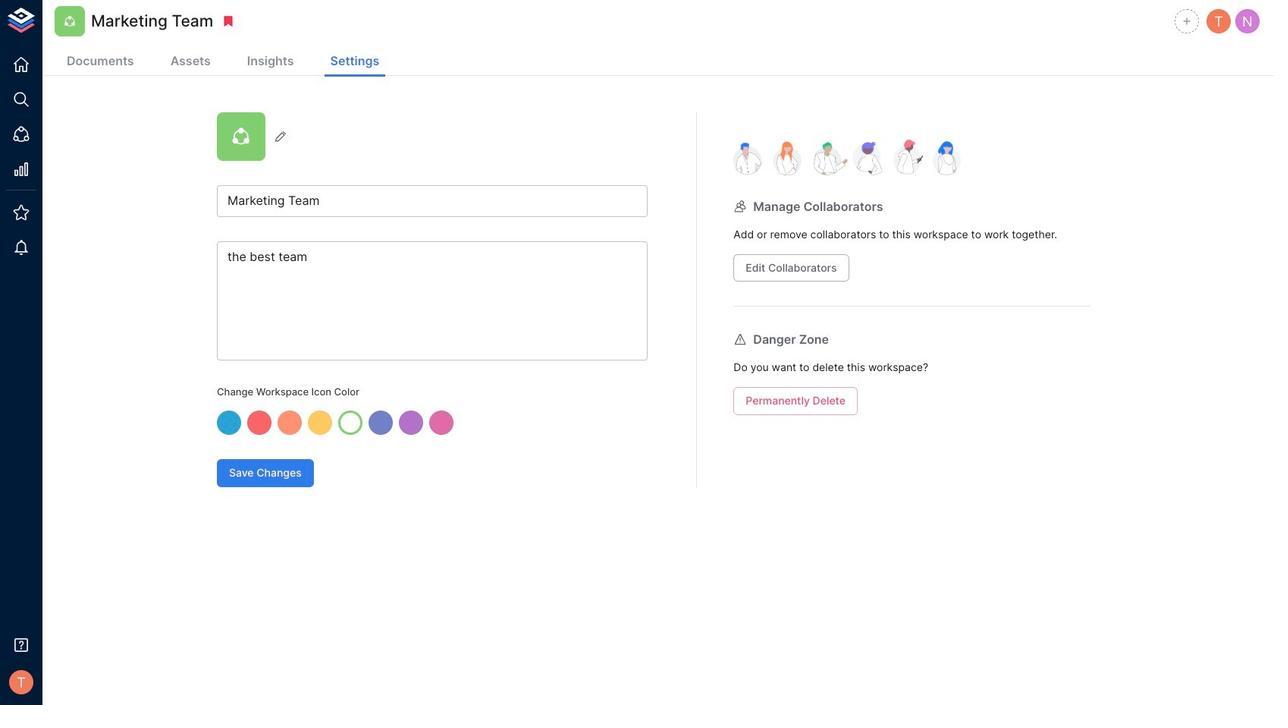 Task type: vqa. For each thing, say whether or not it's contained in the screenshot.
Statement Of Work image
no



Task type: describe. For each thing, give the bounding box(es) containing it.
Workspace Name text field
[[217, 185, 648, 217]]

remove bookmark image
[[222, 14, 236, 28]]

Workspace notes are visible to all members and guests. text field
[[217, 241, 648, 360]]



